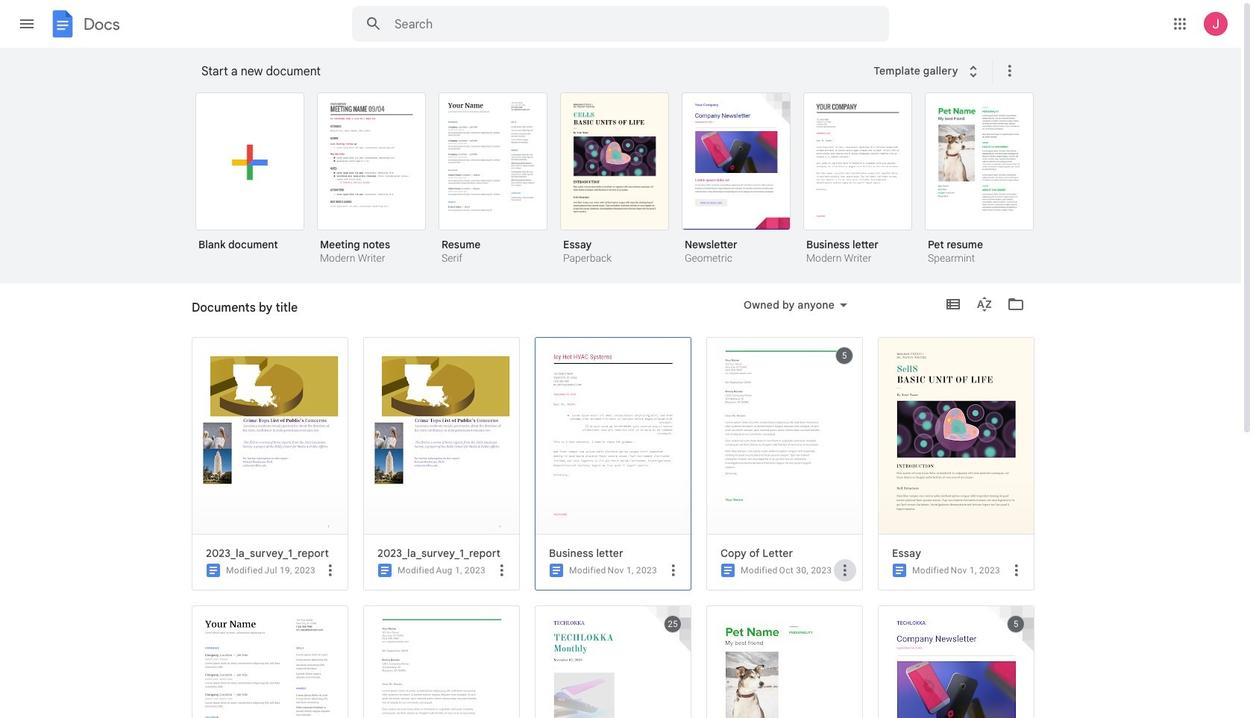 Task type: describe. For each thing, give the bounding box(es) containing it.
essay google docs element
[[892, 547, 1028, 560]]

main menu image
[[18, 15, 36, 33]]

medium image for 'last opened by me jul 19, 2023' element's 2023_la_survey_1_report google docs "element"
[[204, 562, 222, 580]]

2023_la_survey_1_report google docs element for "last opened by me aug 1, 2023" element
[[378, 547, 513, 560]]

medium image for essay google docs element
[[891, 562, 909, 580]]

1 vertical spatial list box
[[192, 337, 1050, 718]]

last opened by me jul 19, 2023 element
[[265, 566, 316, 576]]

Search bar text field
[[395, 17, 852, 32]]

more actions. popup button. image for 'last opened by me jul 19, 2023' element's 2023_la_survey_1_report google docs "element"
[[322, 561, 339, 579]]

medium image for 2023_la_survey_1_report google docs "element" corresponding to "last opened by me aug 1, 2023" element
[[376, 562, 394, 580]]

list view image
[[945, 295, 962, 313]]

0 vertical spatial list box
[[195, 90, 1053, 284]]

last opened by me nov 1, 2023 element for more actions. popup button. icon corresponding to "business letter google docs" element
[[608, 566, 657, 576]]

more actions. popup button. image for essay google docs element
[[1008, 561, 1026, 579]]

copy of letter google docs element
[[721, 547, 856, 560]]

medium image for 'copy of letter google docs' element
[[719, 562, 737, 580]]

more actions. popup button. image for 2023_la_survey_1_report google docs "element" corresponding to "last opened by me aug 1, 2023" element
[[493, 561, 511, 579]]



Task type: locate. For each thing, give the bounding box(es) containing it.
2023_la_survey_1_report google docs element up 'last opened by me jul 19, 2023' element
[[206, 547, 342, 560]]

0 horizontal spatial medium image
[[204, 562, 222, 580]]

1 horizontal spatial medium image
[[891, 562, 909, 580]]

1 medium image from the left
[[204, 562, 222, 580]]

1 medium image from the left
[[719, 562, 737, 580]]

medium image
[[719, 562, 737, 580], [891, 562, 909, 580]]

option
[[195, 93, 304, 262], [317, 93, 426, 266], [439, 93, 548, 266], [560, 93, 669, 266], [682, 93, 791, 266], [804, 93, 912, 266], [925, 93, 1034, 266], [192, 337, 348, 591], [363, 337, 520, 591], [535, 337, 692, 591], [707, 337, 863, 591], [878, 337, 1035, 591]]

3 medium image from the left
[[548, 562, 566, 580]]

0 horizontal spatial last opened by me nov 1, 2023 element
[[608, 566, 657, 576]]

1 horizontal spatial medium image
[[376, 562, 394, 580]]

3 more actions. popup button. image from the left
[[665, 561, 683, 579]]

more actions. image
[[998, 62, 1019, 80]]

2 medium image from the left
[[376, 562, 394, 580]]

2023_la_survey_1_report google docs element
[[206, 547, 342, 560], [378, 547, 513, 560]]

0 horizontal spatial medium image
[[719, 562, 737, 580]]

4 more actions. popup button. image from the left
[[1008, 561, 1026, 579]]

1 horizontal spatial last opened by me nov 1, 2023 element
[[951, 566, 1000, 576]]

more actions. popup button. image for "business letter google docs" element
[[665, 561, 683, 579]]

more actions. popup button. image
[[322, 561, 339, 579], [493, 561, 511, 579], [665, 561, 683, 579], [1008, 561, 1026, 579]]

2 2023_la_survey_1_report google docs element from the left
[[378, 547, 513, 560]]

list box
[[195, 90, 1053, 284], [192, 337, 1050, 718]]

last opened by me nov 1, 2023 element
[[608, 566, 657, 576], [951, 566, 1000, 576]]

search image
[[359, 9, 389, 39]]

more actions. popup button. image down "business letter google docs" element
[[665, 561, 683, 579]]

medium image for "business letter google docs" element
[[548, 562, 566, 580]]

1 horizontal spatial 2023_la_survey_1_report google docs element
[[378, 547, 513, 560]]

2023_la_survey_1_report google docs element for 'last opened by me jul 19, 2023' element
[[206, 547, 342, 560]]

more actions. popup button. image right 'last opened by me jul 19, 2023' element
[[322, 561, 339, 579]]

1 last opened by me nov 1, 2023 element from the left
[[608, 566, 657, 576]]

0 vertical spatial heading
[[201, 48, 864, 95]]

2 medium image from the left
[[891, 562, 909, 580]]

more actions. popup button. image right "last opened by me aug 1, 2023" element
[[493, 561, 511, 579]]

last opened by me oct 30, 2023 element
[[779, 566, 832, 576]]

last opened by me aug 1, 2023 element
[[436, 566, 486, 576]]

last opened by me nov 1, 2023 element down "business letter google docs" element
[[608, 566, 657, 576]]

1 2023_la_survey_1_report google docs element from the left
[[206, 547, 342, 560]]

last opened by me nov 1, 2023 element for essay google docs element's more actions. popup button. icon
[[951, 566, 1000, 576]]

business letter google docs element
[[549, 547, 685, 560]]

last opened by me nov 1, 2023 element down essay google docs element
[[951, 566, 1000, 576]]

2 more actions. popup button. image from the left
[[493, 561, 511, 579]]

1 more actions. popup button. image from the left
[[322, 561, 339, 579]]

template gallery image
[[964, 63, 982, 81]]

more actions. popup button. image down essay google docs element
[[1008, 561, 1026, 579]]

medium image down essay google docs element
[[891, 562, 909, 580]]

heading
[[201, 48, 864, 95], [192, 284, 298, 331]]

None search field
[[352, 6, 889, 42]]

medium image down 'copy of letter google docs' element
[[719, 562, 737, 580]]

2 last opened by me nov 1, 2023 element from the left
[[951, 566, 1000, 576]]

medium image
[[204, 562, 222, 580], [376, 562, 394, 580], [548, 562, 566, 580]]

1 vertical spatial heading
[[192, 284, 298, 331]]

2 horizontal spatial medium image
[[548, 562, 566, 580]]

0 horizontal spatial 2023_la_survey_1_report google docs element
[[206, 547, 342, 560]]

2023_la_survey_1_report google docs element up "last opened by me aug 1, 2023" element
[[378, 547, 513, 560]]



Task type: vqa. For each thing, say whether or not it's contained in the screenshot.
View
no



